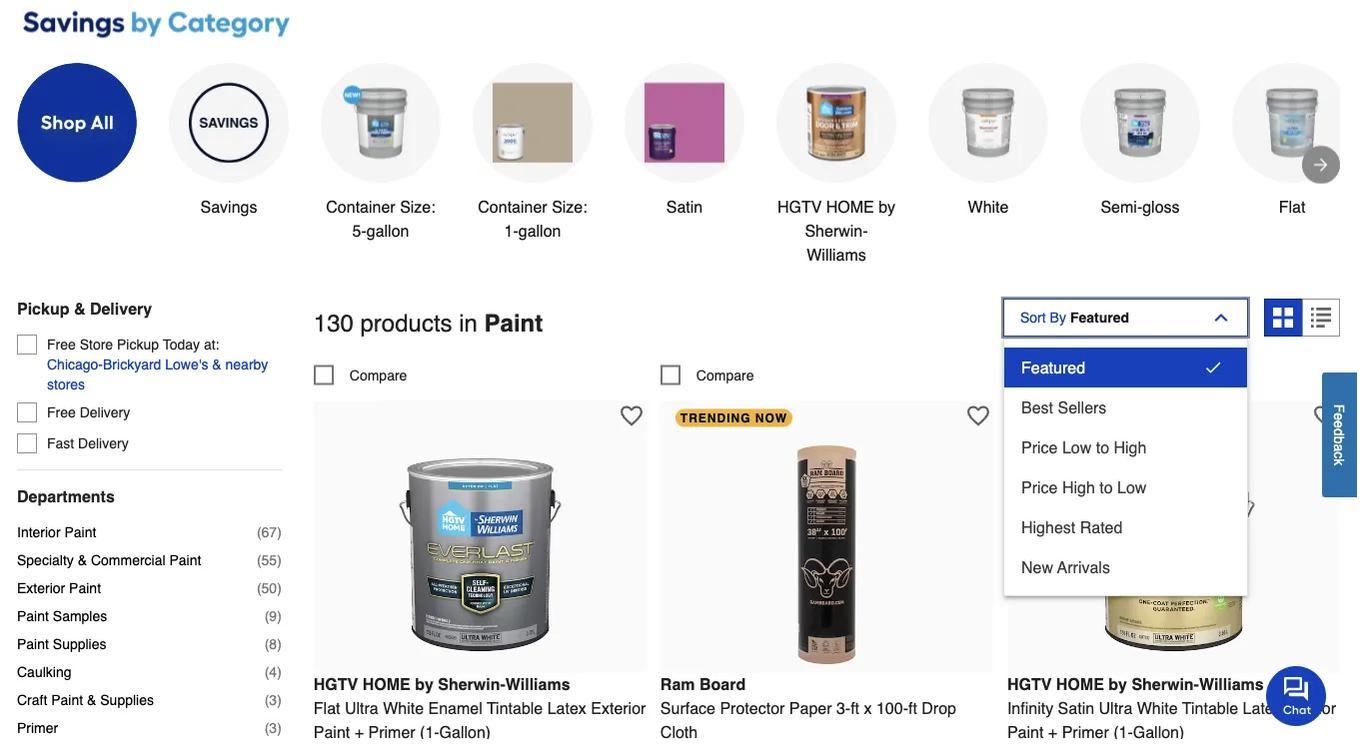 Task type: locate. For each thing, give the bounding box(es) containing it.
0 vertical spatial to
[[1096, 438, 1109, 457]]

1 latex from the left
[[547, 700, 586, 718]]

6 ) from the top
[[277, 664, 282, 680]]

1 horizontal spatial flat
[[1279, 197, 1305, 216]]

3 compare from the left
[[1043, 367, 1101, 383]]

2 horizontal spatial white
[[1137, 700, 1178, 718]]

paint inside hgtv home by sherwin-williams infinity satin ultra white tintable latex interior paint + primer (1-gallon)
[[1007, 724, 1044, 740]]

hgtv for hgtv home by sherwin- williams
[[777, 197, 822, 216]]

compare
[[350, 367, 407, 383], [696, 367, 754, 383], [1043, 367, 1101, 383]]

1 free from the top
[[47, 337, 76, 353]]

low down bestseller
[[1062, 438, 1092, 457]]

savings sheen semi-gloss image
[[1100, 83, 1180, 163]]

0 horizontal spatial williams
[[505, 676, 570, 694]]

size: for container size: 5-gallon
[[400, 197, 435, 216]]

( down ( 4 )
[[264, 720, 269, 736]]

0 vertical spatial flat
[[1279, 197, 1305, 216]]

1 horizontal spatial interior
[[1286, 700, 1336, 718]]

+ inside hgtv home by sherwin-williams infinity satin ultra white tintable latex interior paint + primer (1-gallon)
[[1048, 724, 1057, 740]]

ultra right 'infinity'
[[1099, 700, 1133, 718]]

chicago-
[[47, 357, 103, 373]]

hgtv right 4 on the bottom left of the page
[[314, 676, 358, 694]]

chat invite button image
[[1266, 666, 1327, 727]]

1 horizontal spatial ft
[[908, 700, 917, 718]]

by
[[879, 197, 896, 216], [415, 676, 434, 694], [1109, 676, 1127, 694]]

1 ) from the top
[[277, 525, 282, 540]]

cloth
[[660, 724, 698, 740]]

new arrivals button
[[1004, 547, 1247, 587]]

checkmark image
[[1203, 358, 1223, 378]]

price down best at bottom right
[[1021, 438, 1058, 457]]

1 horizontal spatial home
[[826, 197, 874, 216]]

2 price from the top
[[1021, 478, 1058, 497]]

1 horizontal spatial container
[[478, 197, 547, 216]]

home
[[826, 197, 874, 216], [362, 676, 410, 694], [1056, 676, 1104, 694]]

3 for primer
[[269, 720, 277, 736]]

price
[[1021, 438, 1058, 457], [1021, 478, 1058, 497]]

compare inside the 5005916541 element
[[350, 367, 407, 383]]

container up 1-
[[478, 197, 547, 216]]

home inside hgtv home by sherwin- williams
[[826, 197, 874, 216]]

0 horizontal spatial tintable
[[487, 700, 543, 718]]

2 e from the top
[[1332, 421, 1348, 428]]

trending now
[[680, 411, 788, 425]]

7 ) from the top
[[277, 692, 282, 708]]

2 horizontal spatial sherwin-
[[1132, 676, 1199, 694]]

supplies down paint supplies
[[100, 692, 154, 708]]

home inside hgtv home by sherwin-williams infinity satin ultra white tintable latex interior paint + primer (1-gallon)
[[1056, 676, 1104, 694]]

( for specialty & commercial paint
[[257, 552, 261, 568]]

supplies down samples at the left of the page
[[53, 636, 106, 652]]

by inside hgtv home by sherwin-williams flat ultra white enamel tintable latex exterior paint + primer (1-gallon)
[[415, 676, 434, 694]]

a
[[1332, 444, 1348, 452]]

0 horizontal spatial exterior
[[17, 580, 65, 596]]

2 ultra from the left
[[1099, 700, 1133, 718]]

1 horizontal spatial by
[[879, 197, 896, 216]]

satin inside hgtv home by sherwin-williams infinity satin ultra white tintable latex interior paint + primer (1-gallon)
[[1058, 700, 1094, 718]]

5005508285 element
[[1007, 365, 1101, 385]]

( for primer
[[264, 720, 269, 736]]

( 3 ) down 4 on the bottom left of the page
[[264, 692, 282, 708]]

1 horizontal spatial (1-
[[1113, 724, 1133, 740]]

) down ( 67 )
[[277, 552, 282, 568]]

pickup
[[17, 299, 69, 318], [117, 337, 159, 353]]

f e e d b a c k
[[1332, 404, 1348, 466]]

0 horizontal spatial pickup
[[17, 299, 69, 318]]

130
[[314, 309, 354, 337]]

size: inside container size: 5-gallon
[[400, 197, 435, 216]]

to
[[1096, 438, 1109, 457], [1099, 478, 1113, 497]]

hgtv down savings brand hgtv home by sherwin-williams image
[[777, 197, 822, 216]]

latex for interior
[[1243, 700, 1282, 718]]

hgtv inside hgtv home by sherwin-williams flat ultra white enamel tintable latex exterior paint + primer (1-gallon)
[[314, 676, 358, 694]]

gallon for 1-
[[518, 221, 561, 240]]

price high to low button
[[1004, 468, 1247, 508]]

( down ( 55 )
[[257, 580, 261, 596]]

+ inside hgtv home by sherwin-williams flat ultra white enamel tintable latex exterior paint + primer (1-gallon)
[[354, 724, 364, 740]]

ft left drop
[[908, 700, 917, 718]]

(1-
[[420, 724, 439, 740], [1113, 724, 1133, 740]]

williams inside hgtv home by sherwin- williams
[[807, 245, 866, 264]]

3 heart outline image from the left
[[1314, 405, 1336, 427]]

ultra
[[345, 700, 378, 718], [1099, 700, 1133, 718]]

supplies
[[53, 636, 106, 652], [100, 692, 154, 708]]

exterior down specialty
[[17, 580, 65, 596]]

heart outline image up d
[[1314, 405, 1336, 427]]

gallon) for white
[[1133, 724, 1185, 740]]

3 ) from the top
[[277, 580, 282, 596]]

(
[[257, 525, 261, 540], [257, 552, 261, 568], [257, 580, 261, 596], [264, 608, 269, 624], [264, 636, 269, 652], [264, 664, 269, 680], [264, 692, 269, 708], [264, 720, 269, 736]]

hgtv inside hgtv home by sherwin- williams
[[777, 197, 822, 216]]

size: down savings container size 5-gallon image on the left top of page
[[400, 197, 435, 216]]

2 ) from the top
[[277, 552, 282, 568]]

1 horizontal spatial exterior
[[591, 700, 646, 718]]

e up b
[[1332, 421, 1348, 428]]

0 vertical spatial 3
[[269, 692, 277, 708]]

0 horizontal spatial satin
[[666, 197, 703, 216]]

2 horizontal spatial home
[[1056, 676, 1104, 694]]

2 horizontal spatial hgtv
[[1007, 676, 1052, 694]]

( 4 )
[[264, 664, 282, 680]]

( 50 )
[[257, 580, 282, 596]]

) up ( 9 ) on the bottom left of the page
[[277, 580, 282, 596]]

gallon for 5-
[[367, 221, 409, 240]]

(1- for white
[[420, 724, 439, 740]]

2 gallon) from the left
[[1133, 724, 1185, 740]]

heart outline image left trending at the right of page
[[620, 405, 642, 427]]

1 compare from the left
[[350, 367, 407, 383]]

0 horizontal spatial heart outline image
[[620, 405, 642, 427]]

compare for the 5005916541 element at left
[[350, 367, 407, 383]]

1 ultra from the left
[[345, 700, 378, 718]]

delivery for fast delivery
[[78, 436, 129, 452]]

exterior left surface
[[591, 700, 646, 718]]

0 vertical spatial exterior
[[17, 580, 65, 596]]

container inside 'container size: 1-gallon'
[[478, 197, 547, 216]]

2 gallon from the left
[[518, 221, 561, 240]]

( down 50
[[264, 608, 269, 624]]

1 vertical spatial flat
[[314, 700, 340, 718]]

white
[[968, 197, 1009, 216], [383, 700, 424, 718], [1137, 700, 1178, 718]]

2 ( 3 ) from the top
[[264, 720, 282, 736]]

1 horizontal spatial satin
[[1058, 700, 1094, 718]]

2 vertical spatial delivery
[[78, 436, 129, 452]]

1 vertical spatial satin
[[1058, 700, 1094, 718]]

k
[[1332, 459, 1348, 466]]

d
[[1332, 428, 1348, 436]]

2 heart outline image from the left
[[967, 405, 989, 427]]

0 horizontal spatial latex
[[547, 700, 586, 718]]

tintable
[[487, 700, 543, 718], [1182, 700, 1238, 718]]

delivery up 'free store pickup today at:' at the left
[[90, 299, 152, 318]]

to inside price high to low button
[[1099, 478, 1113, 497]]

( 3 ) for craft paint & supplies
[[264, 692, 282, 708]]

williams inside hgtv home by sherwin-williams infinity satin ultra white tintable latex interior paint + primer (1-gallon)
[[1199, 676, 1264, 694]]

container size: 1-gallon
[[478, 197, 587, 240]]

2 horizontal spatial primer
[[1062, 724, 1109, 740]]

high down best sellers button
[[1114, 438, 1147, 457]]

primer for flat ultra white enamel tintable latex exterior paint + primer (1-gallon)
[[368, 724, 415, 740]]

hgtv home by sherwin- williams button
[[776, 63, 896, 267]]

compare up best sellers
[[1043, 367, 1101, 383]]

by inside hgtv home by sherwin-williams infinity satin ultra white tintable latex interior paint + primer (1-gallon)
[[1109, 676, 1127, 694]]

bestseller
[[1027, 411, 1116, 425]]

1 container from the left
[[326, 197, 395, 216]]

1 horizontal spatial hgtv
[[777, 197, 822, 216]]

0 horizontal spatial ft
[[851, 700, 859, 718]]

0 horizontal spatial sherwin-
[[438, 676, 505, 694]]

1 price from the top
[[1021, 438, 1058, 457]]

savings sheen satin image
[[645, 83, 725, 163]]

satin down savings sheen satin image
[[666, 197, 703, 216]]

sherwin- inside hgtv home by sherwin-williams infinity satin ultra white tintable latex interior paint + primer (1-gallon)
[[1132, 676, 1199, 694]]

list view image
[[1311, 308, 1331, 328]]

1 horizontal spatial gallon
[[518, 221, 561, 240]]

highest rated button
[[1004, 508, 1247, 547]]

0 horizontal spatial hgtv
[[314, 676, 358, 694]]

0 horizontal spatial home
[[362, 676, 410, 694]]

) down 4 on the bottom left of the page
[[277, 692, 282, 708]]

1 vertical spatial to
[[1099, 478, 1113, 497]]

1 gallon) from the left
[[439, 724, 491, 740]]

1 vertical spatial low
[[1117, 478, 1147, 497]]

( 8 )
[[264, 636, 282, 652]]

williams inside hgtv home by sherwin-williams flat ultra white enamel tintable latex exterior paint + primer (1-gallon)
[[505, 676, 570, 694]]

home inside hgtv home by sherwin-williams flat ultra white enamel tintable latex exterior paint + primer (1-gallon)
[[362, 676, 410, 694]]

c
[[1332, 452, 1348, 459]]

1 horizontal spatial heart outline image
[[967, 405, 989, 427]]

heart outline image for bestseller
[[1314, 405, 1336, 427]]

heart outline image
[[620, 405, 642, 427], [967, 405, 989, 427], [1314, 405, 1336, 427]]

) for interior paint
[[277, 525, 282, 540]]

1 horizontal spatial size:
[[552, 197, 587, 216]]

exterior paint
[[17, 580, 101, 596]]

0 horizontal spatial container
[[326, 197, 395, 216]]

( down 4 on the bottom left of the page
[[264, 692, 269, 708]]

( 3 ) down ( 4 )
[[264, 720, 282, 736]]

1 horizontal spatial +
[[1048, 724, 1057, 740]]

0 vertical spatial price
[[1021, 438, 1058, 457]]

savings brand hgtv home by sherwin-williams image
[[796, 83, 876, 163]]

compare down products
[[350, 367, 407, 383]]

satin button
[[625, 63, 744, 219]]

f e e d b a c k button
[[1322, 372, 1357, 497]]

williams
[[807, 245, 866, 264], [505, 676, 570, 694], [1199, 676, 1264, 694]]

sellers
[[1058, 398, 1107, 417]]

tintable inside hgtv home by sherwin-williams infinity satin ultra white tintable latex interior paint + primer (1-gallon)
[[1182, 700, 1238, 718]]

0 horizontal spatial gallon)
[[439, 724, 491, 740]]

tintable inside hgtv home by sherwin-williams flat ultra white enamel tintable latex exterior paint + primer (1-gallon)
[[487, 700, 543, 718]]

2 size: from the left
[[552, 197, 587, 216]]

gallon) inside hgtv home by sherwin-williams flat ultra white enamel tintable latex exterior paint + primer (1-gallon)
[[439, 724, 491, 740]]

container up 5-
[[326, 197, 395, 216]]

pickup up "brickyard"
[[117, 337, 159, 353]]

size: down savings container size 1-gallon image
[[552, 197, 587, 216]]

hgtv home by sherwin-williams flat ultra white enamel tintable latex exterior paint + primer (1-gallon)
[[314, 676, 646, 740]]

1 ft from the left
[[851, 700, 859, 718]]

1 vertical spatial 3
[[269, 720, 277, 736]]

3 down 4 on the bottom left of the page
[[269, 692, 277, 708]]

2 container from the left
[[478, 197, 547, 216]]

0 horizontal spatial flat
[[314, 700, 340, 718]]

67
[[261, 525, 277, 540]]

grid view image
[[1273, 308, 1293, 328]]

1 vertical spatial pickup
[[117, 337, 159, 353]]

high down price low to high
[[1062, 478, 1095, 497]]

2 compare from the left
[[696, 367, 754, 383]]

store
[[80, 337, 113, 353]]

paint inside hgtv home by sherwin-williams flat ultra white enamel tintable latex exterior paint + primer (1-gallon)
[[314, 724, 350, 740]]

latex inside hgtv home by sherwin-williams infinity satin ultra white tintable latex interior paint + primer (1-gallon)
[[1243, 700, 1282, 718]]

0 vertical spatial satin
[[666, 197, 703, 216]]

departments
[[17, 487, 115, 506]]

) for paint supplies
[[277, 636, 282, 652]]

) up ( 4 )
[[277, 636, 282, 652]]

1 size: from the left
[[400, 197, 435, 216]]

5 ) from the top
[[277, 636, 282, 652]]

compare for 5005508285 element at the right of the page
[[1043, 367, 1101, 383]]

sherwin- for hgtv home by sherwin- williams
[[805, 221, 868, 240]]

to for high
[[1099, 478, 1113, 497]]

best
[[1021, 398, 1053, 417]]

0 horizontal spatial +
[[354, 724, 364, 740]]

latex inside hgtv home by sherwin-williams flat ultra white enamel tintable latex exterior paint + primer (1-gallon)
[[547, 700, 586, 718]]

4 ) from the top
[[277, 608, 282, 624]]

tintable right enamel
[[487, 700, 543, 718]]

sherwin-
[[805, 221, 868, 240], [438, 676, 505, 694], [1132, 676, 1199, 694]]

highest rated
[[1021, 518, 1123, 536]]

0 horizontal spatial ultra
[[345, 700, 378, 718]]

( down '( 8 )'
[[264, 664, 269, 680]]

1 vertical spatial delivery
[[80, 405, 130, 421]]

ultra left enamel
[[345, 700, 378, 718]]

trending
[[680, 411, 751, 425]]

1 gallon from the left
[[367, 221, 409, 240]]

by for hgtv home by sherwin-williams infinity satin ultra white tintable latex interior paint + primer (1-gallon)
[[1109, 676, 1127, 694]]

compare inside 5005508285 element
[[1043, 367, 1101, 383]]

exterior inside hgtv home by sherwin-williams flat ultra white enamel tintable latex exterior paint + primer (1-gallon)
[[591, 700, 646, 718]]

2 horizontal spatial by
[[1109, 676, 1127, 694]]

1 horizontal spatial compare
[[696, 367, 754, 383]]

compare inside 5002292755 element
[[696, 367, 754, 383]]

hgtv inside hgtv home by sherwin-williams infinity satin ultra white tintable latex interior paint + primer (1-gallon)
[[1007, 676, 1052, 694]]

( for caulking
[[264, 664, 269, 680]]

savings container size 5-gallon image
[[341, 83, 421, 163]]

0 vertical spatial delivery
[[90, 299, 152, 318]]

caulking
[[17, 664, 71, 680]]

sherwin- for hgtv home by sherwin-williams flat ultra white enamel tintable latex exterior paint + primer (1-gallon)
[[438, 676, 505, 694]]

williams for hgtv home by sherwin- williams
[[807, 245, 866, 264]]

)
[[277, 525, 282, 540], [277, 552, 282, 568], [277, 580, 282, 596], [277, 608, 282, 624], [277, 636, 282, 652], [277, 664, 282, 680], [277, 692, 282, 708], [277, 720, 282, 736]]

size: inside 'container size: 1-gallon'
[[552, 197, 587, 216]]

savings paint color family white image
[[948, 83, 1028, 163]]

5002292755 element
[[660, 365, 754, 385]]

gallon inside container size: 5-gallon
[[367, 221, 409, 240]]

2 + from the left
[[1048, 724, 1057, 740]]

b
[[1332, 436, 1348, 444]]

price low to high
[[1021, 438, 1147, 457]]

1 horizontal spatial gallon)
[[1133, 724, 1185, 740]]

to down bestseller
[[1096, 438, 1109, 457]]

2 horizontal spatial compare
[[1043, 367, 1101, 383]]

pickup up chicago-
[[17, 299, 69, 318]]

container size: 5-gallon button
[[321, 63, 441, 243]]

free up chicago-
[[47, 337, 76, 353]]

(1- inside hgtv home by sherwin-williams flat ultra white enamel tintable latex exterior paint + primer (1-gallon)
[[420, 724, 439, 740]]

paint
[[484, 309, 543, 337], [64, 525, 96, 540], [169, 552, 201, 568], [69, 580, 101, 596], [17, 608, 49, 624], [17, 636, 49, 652], [51, 692, 83, 708], [314, 724, 350, 740], [1007, 724, 1044, 740]]

interior
[[17, 525, 61, 540], [1286, 700, 1336, 718]]

0 horizontal spatial white
[[383, 700, 424, 718]]

0 horizontal spatial size:
[[400, 197, 435, 216]]

5005916541 element
[[314, 365, 407, 385]]

( 3 ) for primer
[[264, 720, 282, 736]]

low down the price low to high button at right bottom
[[1117, 478, 1147, 497]]

3 for craft paint & supplies
[[269, 692, 277, 708]]

1 ( 3 ) from the top
[[264, 692, 282, 708]]

delivery up fast delivery
[[80, 405, 130, 421]]

price up highest
[[1021, 478, 1058, 497]]

1 3 from the top
[[269, 692, 277, 708]]

1 vertical spatial ( 3 )
[[264, 720, 282, 736]]

2 (1- from the left
[[1113, 724, 1133, 740]]

0 vertical spatial interior
[[17, 525, 61, 540]]

(1- inside hgtv home by sherwin-williams infinity satin ultra white tintable latex interior paint + primer (1-gallon)
[[1113, 724, 1133, 740]]

1 tintable from the left
[[487, 700, 543, 718]]

1 horizontal spatial latex
[[1243, 700, 1282, 718]]

) up '( 8 )'
[[277, 608, 282, 624]]

williams for hgtv home by sherwin-williams infinity satin ultra white tintable latex interior paint + primer (1-gallon)
[[1199, 676, 1264, 694]]

3 down ( 4 )
[[269, 720, 277, 736]]

1 horizontal spatial white
[[968, 197, 1009, 216]]

heart outline image left best at bottom right
[[967, 405, 989, 427]]

ram
[[660, 676, 695, 694]]

gallon inside 'container size: 1-gallon'
[[518, 221, 561, 240]]

1 vertical spatial interior
[[1286, 700, 1336, 718]]

0 vertical spatial pickup
[[17, 299, 69, 318]]

delivery
[[90, 299, 152, 318], [80, 405, 130, 421], [78, 436, 129, 452]]

hgtv up 'infinity'
[[1007, 676, 1052, 694]]

ft left x
[[851, 700, 859, 718]]

0 vertical spatial free
[[47, 337, 76, 353]]

by inside hgtv home by sherwin- williams
[[879, 197, 896, 216]]

50
[[261, 580, 277, 596]]

1 horizontal spatial sherwin-
[[805, 221, 868, 240]]

0 horizontal spatial low
[[1062, 438, 1092, 457]]

satin right 'infinity'
[[1058, 700, 1094, 718]]

featured button
[[1004, 348, 1247, 388]]

( up ( 4 )
[[264, 636, 269, 652]]

3
[[269, 692, 277, 708], [269, 720, 277, 736]]

1 vertical spatial free
[[47, 405, 76, 421]]

sherwin- inside hgtv home by sherwin-williams flat ultra white enamel tintable latex exterior paint + primer (1-gallon)
[[438, 676, 505, 694]]

flat
[[1279, 197, 1305, 216], [314, 700, 340, 718]]

latex
[[547, 700, 586, 718], [1243, 700, 1282, 718]]

2 latex from the left
[[1243, 700, 1282, 718]]

& down the at:
[[212, 357, 221, 373]]

primer inside hgtv home by sherwin-williams flat ultra white enamel tintable latex exterior paint + primer (1-gallon)
[[368, 724, 415, 740]]

+
[[354, 724, 364, 740], [1048, 724, 1057, 740]]

) for exterior paint
[[277, 580, 282, 596]]

free down stores
[[47, 405, 76, 421]]

e up d
[[1332, 413, 1348, 421]]

sherwin- inside hgtv home by sherwin- williams
[[805, 221, 868, 240]]

tintable for enamel
[[487, 700, 543, 718]]

2 horizontal spatial heart outline image
[[1314, 405, 1336, 427]]

1 horizontal spatial ultra
[[1099, 700, 1133, 718]]

1 horizontal spatial williams
[[807, 245, 866, 264]]

primer
[[17, 720, 58, 736], [368, 724, 415, 740], [1062, 724, 1109, 740]]

rated
[[1080, 518, 1123, 536]]

2 free from the top
[[47, 405, 76, 421]]

( up ( 55 )
[[257, 525, 261, 540]]

high
[[1114, 438, 1147, 457], [1062, 478, 1095, 497]]

) for specialty & commercial paint
[[277, 552, 282, 568]]

size:
[[400, 197, 435, 216], [552, 197, 587, 216]]

savings container size 1-gallon image
[[493, 83, 573, 163]]

1 horizontal spatial tintable
[[1182, 700, 1238, 718]]

primer inside hgtv home by sherwin-williams infinity satin ultra white tintable latex interior paint + primer (1-gallon)
[[1062, 724, 1109, 740]]

) down ( 4 )
[[277, 720, 282, 736]]

0 horizontal spatial gallon
[[367, 221, 409, 240]]

hgtv home by sherwin-williams infinity satin ultra white tintable latex interior paint + primer (1-gallon) image
[[1064, 445, 1284, 665]]

&
[[74, 299, 85, 318], [212, 357, 221, 373], [78, 552, 87, 568], [87, 692, 96, 708]]

1 vertical spatial price
[[1021, 478, 1058, 497]]

1 horizontal spatial primer
[[368, 724, 415, 740]]

& up store
[[74, 299, 85, 318]]

0 horizontal spatial (1-
[[420, 724, 439, 740]]

to up rated
[[1099, 478, 1113, 497]]

tintable left "chat invite button" image
[[1182, 700, 1238, 718]]

0 horizontal spatial compare
[[350, 367, 407, 383]]

2 horizontal spatial williams
[[1199, 676, 1264, 694]]

) up ( 55 )
[[277, 525, 282, 540]]

0 horizontal spatial by
[[415, 676, 434, 694]]

delivery down free delivery
[[78, 436, 129, 452]]

0 horizontal spatial high
[[1062, 478, 1095, 497]]

0 vertical spatial ( 3 )
[[264, 692, 282, 708]]

0 horizontal spatial interior
[[17, 525, 61, 540]]

2 3 from the top
[[269, 720, 277, 736]]

2 tintable from the left
[[1182, 700, 1238, 718]]

8
[[269, 636, 277, 652]]

compare up trending now
[[696, 367, 754, 383]]

1 + from the left
[[354, 724, 364, 740]]

container size: 5-gallon
[[326, 197, 435, 240]]

gallon) inside hgtv home by sherwin-williams infinity satin ultra white tintable latex interior paint + primer (1-gallon)
[[1133, 724, 1185, 740]]

( down ( 67 )
[[257, 552, 261, 568]]

heart outline image for trending now
[[967, 405, 989, 427]]

1 (1- from the left
[[420, 724, 439, 740]]

1 vertical spatial exterior
[[591, 700, 646, 718]]

to inside the price low to high button
[[1096, 438, 1109, 457]]

semi-gloss
[[1101, 197, 1180, 216]]

8 ) from the top
[[277, 720, 282, 736]]

) down '( 8 )'
[[277, 664, 282, 680]]

0 horizontal spatial primer
[[17, 720, 58, 736]]

container size: 1-gallon button
[[473, 63, 593, 243]]

container inside container size: 5-gallon
[[326, 197, 395, 216]]

gallon)
[[439, 724, 491, 740], [1133, 724, 1185, 740]]

1 horizontal spatial high
[[1114, 438, 1147, 457]]



Task type: describe. For each thing, give the bounding box(es) containing it.
) for paint samples
[[277, 608, 282, 624]]

white inside hgtv home by sherwin-williams flat ultra white enamel tintable latex exterior paint + primer (1-gallon)
[[383, 700, 424, 718]]

1-
[[504, 221, 518, 240]]

semi-gloss button
[[1080, 63, 1200, 219]]

( for paint samples
[[264, 608, 269, 624]]

williams for hgtv home by sherwin-williams flat ultra white enamel tintable latex exterior paint + primer (1-gallon)
[[505, 676, 570, 694]]

x
[[864, 700, 872, 718]]

3-
[[836, 700, 851, 718]]

to for low
[[1096, 438, 1109, 457]]

0 vertical spatial high
[[1114, 438, 1147, 457]]

drop
[[922, 700, 956, 718]]

primer for infinity satin ultra white tintable latex interior paint + primer (1-gallon)
[[1062, 724, 1109, 740]]

by for hgtv home by sherwin- williams
[[879, 197, 896, 216]]

ram board surface protector paper 3-ft x 100-ft drop cloth image
[[717, 445, 937, 665]]

new arrivals
[[1021, 558, 1110, 576]]

hgtv for hgtv home by sherwin-williams infinity satin ultra white tintable latex interior paint + primer (1-gallon)
[[1007, 676, 1052, 694]]

) for primer
[[277, 720, 282, 736]]

container for 5-
[[326, 197, 395, 216]]

ram board surface protector paper 3-ft x 100-ft drop cloth
[[660, 676, 956, 740]]

) for caulking
[[277, 664, 282, 680]]

0 vertical spatial supplies
[[53, 636, 106, 652]]

delivery for free delivery
[[80, 405, 130, 421]]

craft paint & supplies
[[17, 692, 154, 708]]

( 9 )
[[264, 608, 282, 624]]

enamel
[[428, 700, 482, 718]]

in
[[459, 309, 478, 337]]

specialty & commercial paint
[[17, 552, 201, 568]]

2 ft from the left
[[908, 700, 917, 718]]

stores
[[47, 377, 85, 393]]

+ for satin
[[1048, 724, 1057, 740]]

( 67 )
[[257, 525, 282, 540]]

white inside white button
[[968, 197, 1009, 216]]

130 products in paint
[[314, 309, 543, 337]]

lowe's
[[165, 357, 208, 373]]

now
[[755, 411, 788, 425]]

commercial
[[91, 552, 165, 568]]

by for hgtv home by sherwin-williams flat ultra white enamel tintable latex exterior paint + primer (1-gallon)
[[415, 676, 434, 694]]

chicago-brickyard lowe's & nearby stores
[[47, 357, 268, 393]]

featured
[[1021, 358, 1085, 377]]

chicago-brickyard lowe's & nearby stores button
[[47, 355, 282, 395]]

home for hgtv home by sherwin- williams
[[826, 197, 874, 216]]

today
[[163, 337, 200, 353]]

free for free store pickup today at:
[[47, 337, 76, 353]]

paint samples
[[17, 608, 107, 624]]

4
[[269, 664, 277, 680]]

price high to low
[[1021, 478, 1147, 497]]

1 horizontal spatial low
[[1117, 478, 1147, 497]]

semi-
[[1101, 197, 1142, 216]]

1 horizontal spatial pickup
[[117, 337, 159, 353]]

( 55 )
[[257, 552, 282, 568]]

tintable for white
[[1182, 700, 1238, 718]]

savings special offers savings image
[[189, 83, 269, 163]]

satin inside button
[[666, 197, 703, 216]]

( for exterior paint
[[257, 580, 261, 596]]

highest
[[1021, 518, 1076, 536]]

white inside hgtv home by sherwin-williams infinity satin ultra white tintable latex interior paint + primer (1-gallon)
[[1137, 700, 1178, 718]]

price low to high button
[[1004, 428, 1247, 468]]

) for craft paint & supplies
[[277, 692, 282, 708]]

nearby
[[225, 357, 268, 373]]

interior inside hgtv home by sherwin-williams infinity satin ultra white tintable latex interior paint + primer (1-gallon)
[[1286, 700, 1336, 718]]

compare for 5002292755 element
[[696, 367, 754, 383]]

savings button
[[169, 63, 289, 219]]

hgtv home by sherwin- williams
[[777, 197, 896, 264]]

home for hgtv home by sherwin-williams infinity satin ultra white tintable latex interior paint + primer (1-gallon)
[[1056, 676, 1104, 694]]

paper
[[789, 700, 832, 718]]

hgtv home by sherwin-williams flat ultra white enamel tintable latex exterior paint + primer (1-gallon) image
[[370, 445, 590, 665]]

arrow right image
[[1311, 155, 1331, 175]]

sherwin- for hgtv home by sherwin-williams infinity satin ultra white tintable latex interior paint + primer (1-gallon)
[[1132, 676, 1199, 694]]

best sellers
[[1021, 398, 1107, 417]]

flat button
[[1232, 63, 1352, 219]]

gloss
[[1142, 197, 1180, 216]]

container for 1-
[[478, 197, 547, 216]]

& right craft on the bottom left of page
[[87, 692, 96, 708]]

f
[[1332, 404, 1348, 413]]

(1- for ultra
[[1113, 724, 1133, 740]]

price for price high to low
[[1021, 478, 1058, 497]]

ultra inside hgtv home by sherwin-williams infinity satin ultra white tintable latex interior paint + primer (1-gallon)
[[1099, 700, 1133, 718]]

( for interior paint
[[257, 525, 261, 540]]

flat inside button
[[1279, 197, 1305, 216]]

( for craft paint & supplies
[[264, 692, 269, 708]]

5-
[[352, 221, 367, 240]]

latex for exterior
[[547, 700, 586, 718]]

new
[[1021, 558, 1053, 576]]

flat inside hgtv home by sherwin-williams flat ultra white enamel tintable latex exterior paint + primer (1-gallon)
[[314, 700, 340, 718]]

9
[[269, 608, 277, 624]]

brickyard
[[103, 357, 161, 373]]

savings
[[200, 197, 257, 216]]

fast delivery
[[47, 436, 129, 452]]

free delivery
[[47, 405, 130, 421]]

hgtv for hgtv home by sherwin-williams flat ultra white enamel tintable latex exterior paint + primer (1-gallon)
[[314, 676, 358, 694]]

free for free delivery
[[47, 405, 76, 421]]

& up exterior paint at left
[[78, 552, 87, 568]]

samples
[[53, 608, 107, 624]]

departments element
[[17, 487, 282, 507]]

free store pickup today at:
[[47, 337, 219, 353]]

+ for ultra
[[354, 724, 364, 740]]

0 vertical spatial low
[[1062, 438, 1092, 457]]

products
[[360, 309, 452, 337]]

1 vertical spatial supplies
[[100, 692, 154, 708]]

savings sheen flat image
[[1252, 83, 1332, 163]]

protector
[[720, 700, 785, 718]]

arrivals
[[1057, 558, 1110, 576]]

55
[[261, 552, 277, 568]]

home for hgtv home by sherwin-williams flat ultra white enamel tintable latex exterior paint + primer (1-gallon)
[[362, 676, 410, 694]]

1 heart outline image from the left
[[620, 405, 642, 427]]

gallon) for enamel
[[439, 724, 491, 740]]

pickup & delivery
[[17, 299, 152, 318]]

1 e from the top
[[1332, 413, 1348, 421]]

board
[[700, 676, 746, 694]]

size: for container size: 1-gallon
[[552, 197, 587, 216]]

best sellers button
[[1004, 388, 1247, 428]]

interior paint
[[17, 525, 96, 540]]

white button
[[928, 63, 1048, 219]]

hgtv home by sherwin-williams infinity satin ultra white tintable latex interior paint + primer (1-gallon)
[[1007, 676, 1336, 740]]

specialty
[[17, 552, 74, 568]]

surface
[[660, 700, 716, 718]]

craft
[[17, 692, 47, 708]]

price for price low to high
[[1021, 438, 1058, 457]]

infinity
[[1007, 700, 1053, 718]]

100-
[[876, 700, 908, 718]]

ultra inside hgtv home by sherwin-williams flat ultra white enamel tintable latex exterior paint + primer (1-gallon)
[[345, 700, 378, 718]]

& inside the chicago-brickyard lowe's & nearby stores
[[212, 357, 221, 373]]

fast
[[47, 436, 74, 452]]

( for paint supplies
[[264, 636, 269, 652]]

at:
[[204, 337, 219, 353]]

1 vertical spatial high
[[1062, 478, 1095, 497]]



Task type: vqa. For each thing, say whether or not it's contained in the screenshot.


